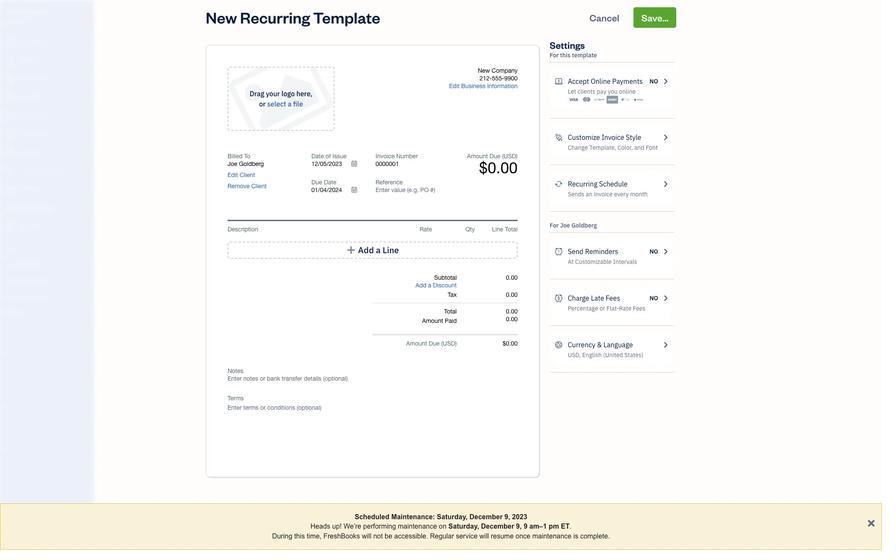 Task type: locate. For each thing, give the bounding box(es) containing it.
select
[[267, 100, 286, 108]]

bank connections link
[[2, 290, 92, 305]]

2 chevronright image from the top
[[662, 179, 670, 189]]

1 chevronright image from the top
[[662, 76, 670, 86]]

) inside amount due ( usd ) $0.00
[[516, 153, 518, 160]]

and down style
[[635, 144, 645, 152]]

line right plus icon
[[383, 245, 399, 256]]

a left 'file'
[[288, 100, 292, 108]]

subtotal add a discount tax
[[416, 274, 457, 298]]

goldberg up send
[[572, 222, 597, 229]]

0 horizontal spatial a
[[288, 100, 292, 108]]

apps link
[[2, 242, 92, 257]]

0 vertical spatial invoice
[[602, 133, 625, 142]]

0 horizontal spatial fees
[[606, 294, 621, 303]]

sends an invoice every month
[[568, 190, 648, 198]]

chevronright image
[[662, 132, 670, 143], [662, 179, 670, 189], [662, 247, 670, 257], [662, 340, 670, 350]]

0 vertical spatial (
[[502, 153, 504, 160]]

visa image
[[568, 95, 580, 104]]

1 vertical spatial recurring
[[568, 180, 598, 188]]

invoice up 0000001 on the left top
[[376, 153, 395, 160]]

line
[[492, 226, 504, 233], [383, 245, 399, 256]]

no for accept online payments
[[650, 77, 659, 85]]

0 vertical spatial for
[[550, 51, 559, 59]]

2 horizontal spatial new
[[478, 67, 490, 74]]

0 vertical spatial 9,
[[505, 514, 510, 521]]

1 horizontal spatial settings
[[550, 39, 585, 51]]

1 vertical spatial client
[[251, 183, 267, 190]]

( inside amount due ( usd ) $0.00
[[502, 153, 504, 160]]

1 vertical spatial date
[[324, 179, 337, 186]]

0 horizontal spatial settings
[[6, 309, 26, 316]]

file
[[293, 100, 303, 108]]

0 vertical spatial no
[[650, 77, 659, 85]]

usd for amount due ( usd )
[[443, 340, 455, 347]]

dashboard image
[[6, 38, 16, 47]]

usd,
[[568, 351, 581, 359]]

total amount paid
[[422, 308, 457, 324]]

Reference Number text field
[[376, 187, 436, 193]]

connections
[[20, 294, 50, 300]]

3 chevronright image from the top
[[662, 247, 670, 257]]

estimate image
[[6, 75, 16, 83]]

1 vertical spatial total
[[444, 308, 457, 315]]

1 vertical spatial goldberg
[[572, 222, 597, 229]]

and right 'items'
[[21, 278, 30, 285]]

1 vertical spatial a
[[376, 245, 381, 256]]

(united
[[603, 351, 623, 359]]

1 vertical spatial (
[[441, 340, 443, 347]]

late
[[591, 294, 604, 303]]

recurring
[[240, 7, 310, 27], [568, 180, 598, 188]]

this left "template"
[[560, 51, 571, 59]]

0 vertical spatial maintenance
[[398, 523, 437, 530]]

usd inside amount due ( usd ) $0.00
[[504, 153, 516, 160]]

customize
[[568, 133, 600, 142]]

every
[[614, 190, 629, 198]]

add inside button
[[358, 245, 374, 256]]

for inside the settings for this template
[[550, 51, 559, 59]]

color,
[[618, 144, 633, 152]]

0 vertical spatial line
[[492, 226, 504, 233]]

main element
[[0, 0, 116, 550]]

pay
[[597, 88, 607, 95]]

a inside "drag your logo here , or select a file"
[[288, 100, 292, 108]]

a
[[288, 100, 292, 108], [376, 245, 381, 256], [428, 282, 432, 289]]

1 vertical spatial settings
[[6, 309, 26, 316]]

for up latereminders icon
[[550, 222, 559, 229]]

language
[[604, 341, 633, 349]]

1 vertical spatial no
[[650, 248, 659, 256]]

0 vertical spatial client
[[240, 172, 255, 178]]

0 horizontal spatial maintenance
[[398, 523, 437, 530]]

settings
[[550, 39, 585, 51], [6, 309, 26, 316]]

template,
[[590, 144, 616, 152]]

3 no from the top
[[650, 294, 659, 302]]

1 vertical spatial for
[[550, 222, 559, 229]]

maintenance down pm
[[533, 533, 572, 540]]

1 horizontal spatial )
[[516, 153, 518, 160]]

$0.00
[[479, 159, 518, 177], [503, 340, 518, 347]]

0 vertical spatial )
[[516, 153, 518, 160]]

invoice image
[[6, 93, 16, 102]]

no
[[650, 77, 659, 85], [650, 248, 659, 256], [650, 294, 659, 302]]

or inside "drag your logo here , or select a file"
[[259, 100, 266, 108]]

date up 01/04/2024
[[324, 179, 337, 186]]

1 vertical spatial invoice
[[376, 153, 395, 160]]

1 horizontal spatial company
[[492, 67, 518, 74]]

total up paid
[[444, 308, 457, 315]]

4 chevronright image from the top
[[662, 340, 670, 350]]

0 vertical spatial fees
[[606, 294, 621, 303]]

goldberg
[[239, 161, 264, 167], [572, 222, 597, 229]]

2 vertical spatial a
[[428, 282, 432, 289]]

joe down "billed" on the top left of the page
[[228, 161, 237, 167]]

1 horizontal spatial a
[[376, 245, 381, 256]]

1 no from the top
[[650, 77, 659, 85]]

timer image
[[6, 167, 16, 175]]

add left discount
[[416, 282, 427, 289]]

online
[[591, 77, 611, 86]]

0 vertical spatial total
[[505, 226, 518, 233]]

due for amount due ( usd )
[[429, 340, 440, 347]]

saturday, up 'on'
[[437, 514, 468, 521]]

saturday,
[[437, 514, 468, 521], [449, 523, 479, 530]]

$0.00 inside amount due ( usd ) $0.00
[[479, 159, 518, 177]]

0 vertical spatial rate
[[420, 226, 432, 233]]

joe up latereminders icon
[[560, 222, 570, 229]]

1 for from the top
[[550, 51, 559, 59]]

for up onlinesales icon
[[550, 51, 559, 59]]

et
[[561, 523, 570, 530]]

fees
[[606, 294, 621, 303], [633, 305, 646, 312]]

) for amount due ( usd ) $0.00
[[516, 153, 518, 160]]

new for new recurring template
[[206, 7, 237, 27]]

1 horizontal spatial will
[[480, 533, 489, 540]]

discount
[[433, 282, 457, 289]]

due inside amount due ( usd ) $0.00
[[490, 153, 501, 160]]

due date 01/04/2024
[[312, 179, 342, 193]]

2 chevronright image from the top
[[662, 293, 670, 303]]

line inside button
[[383, 245, 399, 256]]

fees right flat-
[[633, 305, 646, 312]]

2 horizontal spatial due
[[490, 153, 501, 160]]

1 horizontal spatial due
[[429, 340, 440, 347]]

team
[[6, 262, 20, 269]]

0 vertical spatial edit
[[449, 83, 460, 89]]

send reminders
[[568, 247, 619, 256]]

will left not
[[362, 533, 372, 540]]

company inside new company 212-555-9900 edit business information
[[492, 67, 518, 74]]

settings up "template"
[[550, 39, 585, 51]]

new inside new company owner
[[7, 8, 19, 16]]

× dialog
[[0, 504, 883, 550]]

amount inside amount due ( usd ) $0.00
[[467, 153, 488, 160]]

client right remove
[[251, 183, 267, 190]]

× button
[[868, 514, 876, 530]]

0000001 button
[[376, 160, 443, 168]]

0 horizontal spatial recurring
[[240, 7, 310, 27]]

billed to joe goldberg edit client remove client
[[228, 153, 267, 190]]

1 horizontal spatial or
[[600, 305, 605, 312]]

plus image
[[346, 246, 356, 255]]

1 horizontal spatial maintenance
[[533, 533, 572, 540]]

0 horizontal spatial due
[[312, 179, 322, 186]]

0 horizontal spatial total
[[444, 308, 457, 315]]

0 vertical spatial company
[[21, 8, 48, 16]]

settings down bank
[[6, 309, 26, 316]]

1 horizontal spatial edit
[[449, 83, 460, 89]]

1 vertical spatial or
[[600, 305, 605, 312]]

percentage
[[568, 305, 599, 312]]

clients
[[578, 88, 596, 95]]

line right qty
[[492, 226, 504, 233]]

charge late fees
[[568, 294, 621, 303]]

settings inside "link"
[[6, 309, 26, 316]]

1 horizontal spatial this
[[560, 51, 571, 59]]

0 horizontal spatial new
[[7, 8, 19, 16]]

or left flat-
[[600, 305, 605, 312]]

0 horizontal spatial will
[[362, 533, 372, 540]]

9, left "2023"
[[505, 514, 510, 521]]

will
[[362, 533, 372, 540], [480, 533, 489, 540]]

9, left 9
[[516, 523, 522, 530]]

12/05/2023
[[312, 161, 342, 167]]

edit left the business on the right
[[449, 83, 460, 89]]

billed
[[228, 153, 243, 160]]

fees up flat-
[[606, 294, 621, 303]]

1 horizontal spatial 9,
[[516, 523, 522, 530]]

latereminders image
[[555, 247, 563, 257]]

a left discount
[[428, 282, 432, 289]]

new company 212-555-9900 edit business information
[[449, 67, 518, 89]]

let
[[568, 88, 576, 95]]

1 horizontal spatial rate
[[619, 305, 632, 312]]

line total
[[492, 226, 518, 233]]

0 horizontal spatial joe
[[228, 161, 237, 167]]

be
[[385, 533, 393, 540]]

recurring schedule
[[568, 180, 628, 188]]

new inside new company 212-555-9900 edit business information
[[478, 67, 490, 74]]

no for charge late fees
[[650, 294, 659, 302]]

schedule
[[599, 180, 628, 188]]

) for amount due ( usd )
[[455, 340, 457, 347]]

12/05/2023 button
[[312, 160, 363, 168]]

edit inside new company 212-555-9900 edit business information
[[449, 83, 460, 89]]

at
[[568, 258, 574, 266]]

heads
[[311, 523, 330, 530]]

0 vertical spatial amount
[[467, 153, 488, 160]]

invoice inside invoice number 0000001
[[376, 153, 395, 160]]

9,
[[505, 514, 510, 521], [516, 523, 522, 530]]

chevronright image for charge late fees
[[662, 293, 670, 303]]

01/04/2024 button
[[312, 186, 363, 194]]

1 vertical spatial this
[[294, 533, 305, 540]]

1 chevronright image from the top
[[662, 132, 670, 143]]

invoice number 0000001
[[376, 153, 418, 167]]

0 vertical spatial joe
[[228, 161, 237, 167]]

chevronright image
[[662, 76, 670, 86], [662, 293, 670, 303]]

1 horizontal spatial (
[[502, 153, 504, 160]]

qty
[[466, 226, 475, 233]]

for joe goldberg
[[550, 222, 597, 229]]

goldberg down the to in the top of the page
[[239, 161, 264, 167]]

0 vertical spatial chevronright image
[[662, 76, 670, 86]]

0 horizontal spatial company
[[21, 8, 48, 16]]

add inside subtotal add a discount tax
[[416, 282, 427, 289]]

your
[[266, 89, 280, 98]]

1 vertical spatial and
[[21, 278, 30, 285]]

this left time,
[[294, 533, 305, 540]]

online
[[619, 88, 636, 95]]

company up "owner"
[[21, 8, 48, 16]]

0 vertical spatial usd
[[504, 153, 516, 160]]

invoice up change template, color, and font
[[602, 133, 625, 142]]

1 vertical spatial saturday,
[[449, 523, 479, 530]]

date left of
[[312, 153, 324, 160]]

1 vertical spatial due
[[312, 179, 322, 186]]

2 will from the left
[[480, 533, 489, 540]]

0 vertical spatial goldberg
[[239, 161, 264, 167]]

joe
[[228, 161, 237, 167], [560, 222, 570, 229]]

0 horizontal spatial add
[[358, 245, 374, 256]]

chevronright image for recurring schedule
[[662, 179, 670, 189]]

1 vertical spatial rate
[[619, 305, 632, 312]]

pm
[[549, 523, 559, 530]]

or down drag
[[259, 100, 266, 108]]

0 vertical spatial a
[[288, 100, 292, 108]]

1 horizontal spatial add
[[416, 282, 427, 289]]

2 no from the top
[[650, 248, 659, 256]]

( for amount due ( usd ) $0.00
[[502, 153, 504, 160]]

will right service
[[480, 533, 489, 540]]

0 vertical spatial $0.00
[[479, 159, 518, 177]]

edit
[[449, 83, 460, 89], [228, 172, 238, 178]]

total inside total amount paid
[[444, 308, 457, 315]]

0 horizontal spatial 9,
[[505, 514, 510, 521]]

1 horizontal spatial new
[[206, 7, 237, 27]]

chevronright image for accept online payments
[[662, 76, 670, 86]]

4 0.00 from the top
[[506, 316, 518, 323]]

0 horizontal spatial )
[[455, 340, 457, 347]]

maintenance down maintenance:
[[398, 523, 437, 530]]

new for new company owner
[[7, 8, 19, 16]]

add
[[358, 245, 374, 256], [416, 282, 427, 289]]

client
[[240, 172, 255, 178], [251, 183, 267, 190]]

0 horizontal spatial and
[[21, 278, 30, 285]]

1 vertical spatial amount
[[422, 318, 443, 324]]

1 horizontal spatial usd
[[504, 153, 516, 160]]

maintenance:
[[391, 514, 435, 521]]

template
[[313, 7, 381, 27]]

notes
[[228, 368, 244, 375]]

2 vertical spatial amount
[[406, 340, 427, 347]]

amount
[[467, 153, 488, 160], [422, 318, 443, 324], [406, 340, 427, 347]]

2 vertical spatial due
[[429, 340, 440, 347]]

total right qty
[[505, 226, 518, 233]]

discover image
[[594, 95, 606, 104]]

drag
[[250, 89, 264, 98]]

mastercard image
[[581, 95, 593, 104]]

is
[[574, 533, 579, 540]]

0 horizontal spatial or
[[259, 100, 266, 108]]

month
[[631, 190, 648, 198]]

Terms text field
[[228, 404, 518, 412]]

edit business information button
[[449, 82, 518, 90]]

a right plus icon
[[376, 245, 381, 256]]

0 vertical spatial add
[[358, 245, 374, 256]]

1 vertical spatial joe
[[560, 222, 570, 229]]

items
[[6, 278, 20, 285]]

total
[[505, 226, 518, 233], [444, 308, 457, 315]]

chevronright image for no
[[662, 247, 670, 257]]

on
[[439, 523, 447, 530]]

0 horizontal spatial usd
[[443, 340, 455, 347]]

change template, color, and font
[[568, 144, 658, 152]]

date inside due date 01/04/2024
[[324, 179, 337, 186]]

0 horizontal spatial line
[[383, 245, 399, 256]]

saturday, up service
[[449, 523, 479, 530]]

am–1
[[530, 523, 547, 530]]

add right plus icon
[[358, 245, 374, 256]]

0 horizontal spatial goldberg
[[239, 161, 264, 167]]

0 horizontal spatial (
[[441, 340, 443, 347]]

during
[[272, 533, 292, 540]]

company inside new company owner
[[21, 8, 48, 16]]

1 vertical spatial usd
[[443, 340, 455, 347]]

client up 'remove client' button
[[240, 172, 255, 178]]

company for new company owner
[[21, 8, 48, 16]]

december
[[470, 514, 503, 521], [481, 523, 514, 530]]

1 horizontal spatial fees
[[633, 305, 646, 312]]

settings inside the settings for this template
[[550, 39, 585, 51]]

1 vertical spatial line
[[383, 245, 399, 256]]

company up 9900
[[492, 67, 518, 74]]

an
[[586, 190, 593, 198]]

1 vertical spatial chevronright image
[[662, 293, 670, 303]]

edit up remove
[[228, 172, 238, 178]]



Task type: vqa. For each thing, say whether or not it's contained in the screenshot.
Remove Client button at top left
yes



Task type: describe. For each thing, give the bounding box(es) containing it.
bank image
[[633, 95, 645, 104]]

save… button
[[634, 7, 677, 28]]

no for send reminders
[[650, 248, 659, 256]]

settings link
[[2, 306, 92, 321]]

new company owner
[[7, 8, 48, 24]]

1 0.00 from the top
[[506, 274, 518, 281]]

edit client button
[[228, 171, 255, 179]]

9
[[524, 523, 528, 530]]

212-
[[480, 75, 492, 82]]

reference
[[376, 179, 403, 186]]

we're
[[344, 523, 362, 530]]

invoice
[[594, 190, 613, 198]]

1 horizontal spatial total
[[505, 226, 518, 233]]

2 for from the top
[[550, 222, 559, 229]]

settings for settings for this template
[[550, 39, 585, 51]]

services
[[31, 278, 52, 285]]

apple pay image
[[620, 95, 632, 104]]

1 vertical spatial december
[[481, 523, 514, 530]]

members
[[21, 262, 44, 269]]

template
[[572, 51, 597, 59]]

logo
[[282, 89, 295, 98]]

accept online payments
[[568, 77, 643, 86]]

to
[[244, 153, 250, 160]]

1 vertical spatial 9,
[[516, 523, 522, 530]]

let clients pay you online
[[568, 88, 636, 95]]

1 will from the left
[[362, 533, 372, 540]]

number
[[397, 153, 418, 160]]

this inside the settings for this template
[[560, 51, 571, 59]]

new for new company 212-555-9900 edit business information
[[478, 67, 490, 74]]

01/04/2024
[[312, 187, 342, 193]]

chevronright image for customize invoice style
[[662, 132, 670, 143]]

0 horizontal spatial rate
[[420, 226, 432, 233]]

items and services link
[[2, 274, 92, 289]]

american express image
[[607, 95, 619, 104]]

( for amount due ( usd )
[[441, 340, 443, 347]]

information
[[487, 83, 518, 89]]

time,
[[307, 533, 322, 540]]

0.00 0.00
[[506, 308, 518, 323]]

client image
[[6, 56, 16, 65]]

of
[[326, 153, 331, 160]]

1 horizontal spatial invoice
[[602, 133, 625, 142]]

owner
[[7, 17, 24, 24]]

1 vertical spatial maintenance
[[533, 533, 572, 540]]

.
[[570, 523, 572, 530]]

freshbooks
[[324, 533, 360, 540]]

remove
[[228, 183, 250, 190]]

1 horizontal spatial goldberg
[[572, 222, 597, 229]]

a inside subtotal add a discount tax
[[428, 282, 432, 289]]

paid
[[445, 318, 457, 324]]

settings for this template
[[550, 39, 597, 59]]

amount due ( usd )
[[406, 340, 457, 347]]

not
[[374, 533, 383, 540]]

and inside main element
[[21, 278, 30, 285]]

1 horizontal spatial recurring
[[568, 180, 598, 188]]

amount for amount due ( usd )
[[406, 340, 427, 347]]

date of issue 12/05/2023
[[312, 153, 347, 167]]

payment image
[[6, 112, 16, 120]]

service
[[456, 533, 478, 540]]

once
[[516, 533, 531, 540]]

font
[[646, 144, 658, 152]]

bank connections
[[6, 294, 50, 300]]

Notes text field
[[228, 375, 518, 383]]

9900
[[505, 75, 518, 82]]

2 0.00 from the top
[[506, 291, 518, 298]]

performing
[[363, 523, 396, 530]]

add a line button
[[228, 242, 518, 259]]

expense image
[[6, 130, 16, 139]]

2023
[[512, 514, 528, 521]]

currencyandlanguage image
[[555, 340, 563, 350]]

goldberg inside billed to joe goldberg edit client remove client
[[239, 161, 264, 167]]

scheduled maintenance: saturday, december 9, 2023 heads up! we're performing maintenance on saturday, december 9, 9 am–1 pm et . during this time, freshbooks will not be accessible. regular service will resume once maintenance is complete.
[[272, 514, 610, 540]]

items and services
[[6, 278, 52, 285]]

project image
[[6, 149, 16, 157]]

customizable
[[575, 258, 612, 266]]

drag your logo here , or select a file
[[250, 89, 313, 108]]

0 vertical spatial saturday,
[[437, 514, 468, 521]]

style
[[626, 133, 642, 142]]

team members link
[[2, 258, 92, 273]]

a inside button
[[376, 245, 381, 256]]

this inside scheduled maintenance: saturday, december 9, 2023 heads up! we're performing maintenance on saturday, december 9, 9 am–1 pm et . during this time, freshbooks will not be accessible. regular service will resume once maintenance is complete.
[[294, 533, 305, 540]]

paintbrush image
[[555, 132, 563, 143]]

amount inside total amount paid
[[422, 318, 443, 324]]

customize invoice style
[[568, 133, 642, 142]]

date inside date of issue 12/05/2023
[[312, 153, 324, 160]]

settings for settings
[[6, 309, 26, 316]]

flat-
[[607, 305, 619, 312]]

money image
[[6, 185, 16, 194]]

chevronright image for currency & language
[[662, 340, 670, 350]]

1 horizontal spatial line
[[492, 226, 504, 233]]

percentage or flat-rate fees
[[568, 305, 646, 312]]

refresh image
[[555, 179, 563, 189]]

currency & language
[[568, 341, 633, 349]]

complete.
[[581, 533, 610, 540]]

×
[[868, 514, 876, 530]]

accessible.
[[394, 533, 428, 540]]

3 0.00 from the top
[[506, 308, 518, 315]]

here
[[297, 89, 311, 98]]

0 vertical spatial december
[[470, 514, 503, 521]]

joe inside billed to joe goldberg edit client remove client
[[228, 161, 237, 167]]

&
[[597, 341, 602, 349]]

cancel
[[590, 12, 620, 24]]

remove client button
[[228, 182, 267, 190]]

report image
[[6, 222, 16, 231]]

company for new company 212-555-9900 edit business information
[[492, 67, 518, 74]]

states)
[[625, 351, 644, 359]]

accept
[[568, 77, 589, 86]]

latefees image
[[555, 293, 563, 303]]

edit inside billed to joe goldberg edit client remove client
[[228, 172, 238, 178]]

1 horizontal spatial joe
[[560, 222, 570, 229]]

send
[[568, 247, 584, 256]]

0000001
[[376, 161, 399, 167]]

1 vertical spatial fees
[[633, 305, 646, 312]]

intervals
[[613, 258, 638, 266]]

scheduled
[[355, 514, 390, 521]]

apps
[[6, 246, 19, 253]]

usd for amount due ( usd ) $0.00
[[504, 153, 516, 160]]

change
[[568, 144, 588, 152]]

currency
[[568, 341, 596, 349]]

0 vertical spatial recurring
[[240, 7, 310, 27]]

reminders
[[585, 247, 619, 256]]

add a line
[[358, 245, 399, 256]]

usd, english (united states)
[[568, 351, 644, 359]]

amount for amount due ( usd ) $0.00
[[467, 153, 488, 160]]

sends
[[568, 190, 585, 198]]

1 horizontal spatial and
[[635, 144, 645, 152]]

chart image
[[6, 204, 16, 212]]

1 vertical spatial $0.00
[[503, 340, 518, 347]]

due inside due date 01/04/2024
[[312, 179, 322, 186]]

onlinesales image
[[555, 76, 563, 86]]

due for amount due ( usd ) $0.00
[[490, 153, 501, 160]]



